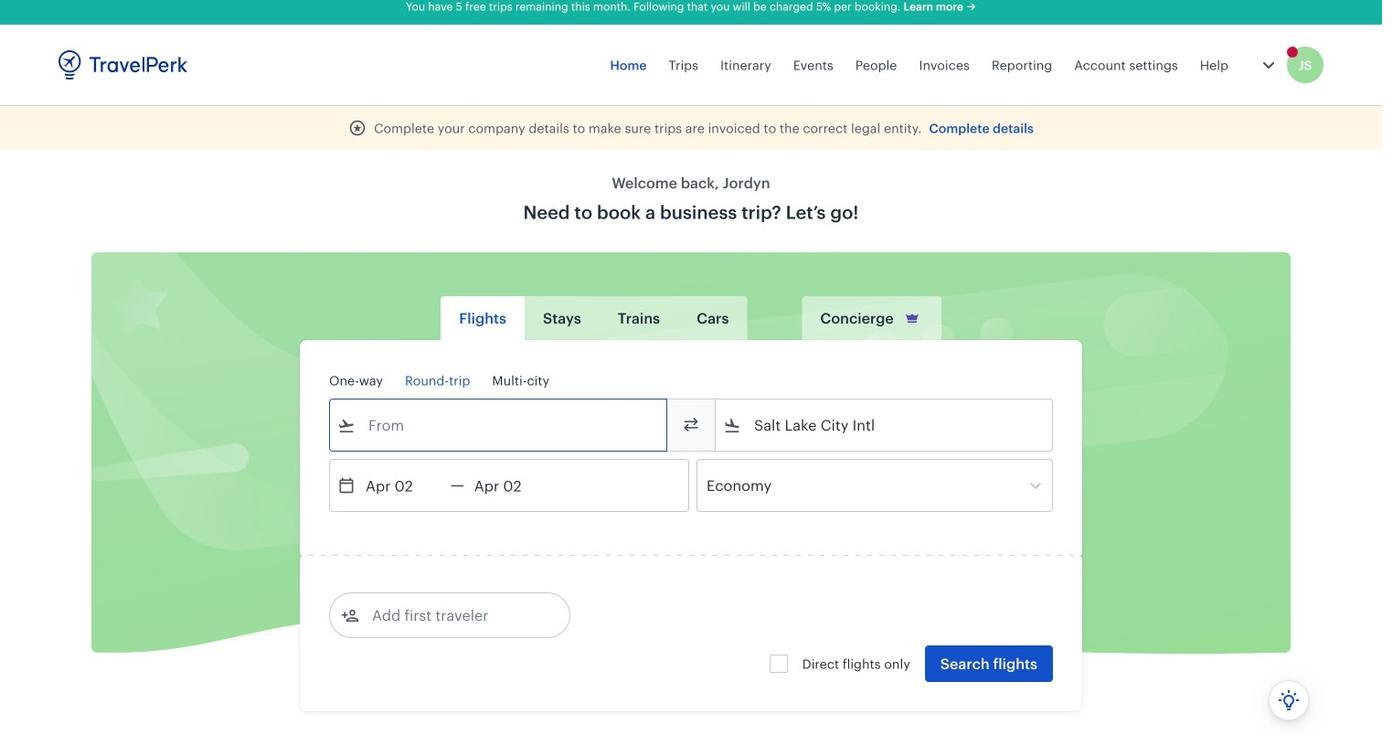 Task type: describe. For each thing, give the bounding box(es) containing it.
Depart text field
[[356, 460, 451, 511]]



Task type: vqa. For each thing, say whether or not it's contained in the screenshot.
"Depart" text field
yes



Task type: locate. For each thing, give the bounding box(es) containing it.
To search field
[[742, 411, 1029, 440]]

Add first traveler search field
[[359, 601, 550, 630]]

From search field
[[356, 411, 643, 440]]

Return text field
[[464, 460, 559, 511]]



